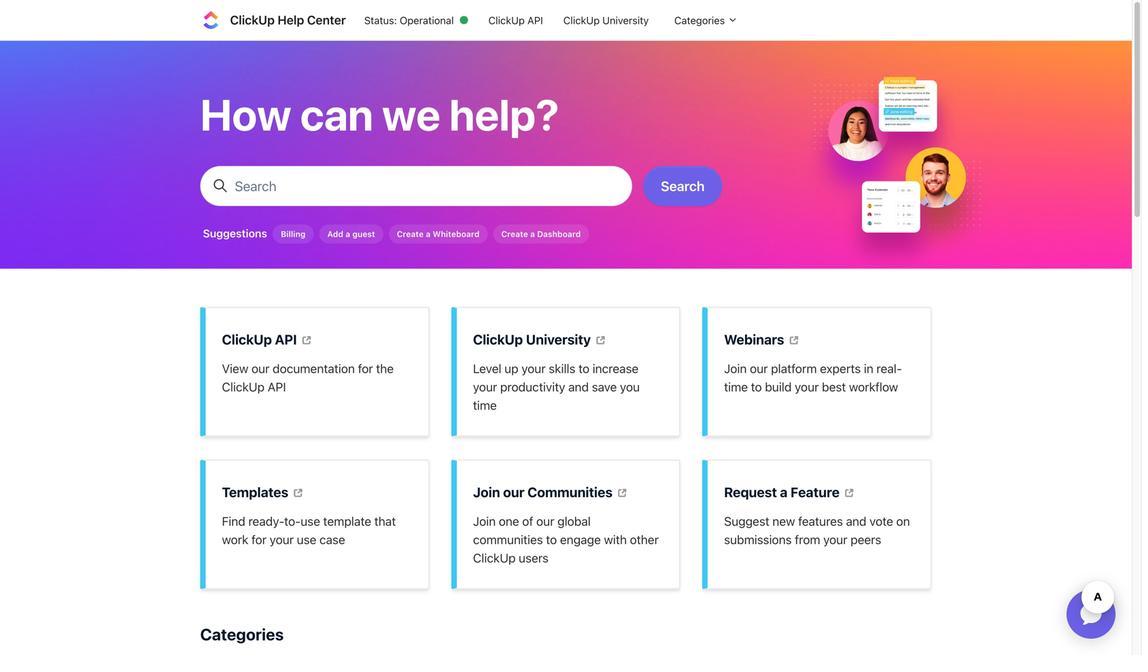 Task type: locate. For each thing, give the bounding box(es) containing it.
0 horizontal spatial create
[[397, 229, 424, 239]]

our inside view our documentation for the clickup api
[[252, 361, 270, 376]]

none submit inside how can we help? main content
[[643, 166, 723, 206]]

features
[[799, 514, 843, 528]]

with
[[604, 532, 627, 547]]

api
[[528, 14, 543, 26], [275, 331, 297, 347], [268, 380, 286, 394]]

time down level
[[473, 398, 497, 413]]

up
[[505, 361, 519, 376]]

peers
[[851, 532, 882, 547]]

communities
[[473, 532, 543, 547]]

and down "skills" on the bottom
[[569, 380, 589, 394]]

billing link
[[273, 224, 314, 243]]

to up users
[[546, 532, 557, 547]]

clickup university
[[564, 14, 649, 26], [473, 331, 594, 347]]

0 vertical spatial time
[[724, 380, 748, 394]]

your down features
[[824, 532, 848, 547]]

increase
[[593, 361, 639, 376]]

join
[[724, 361, 747, 376], [473, 484, 500, 500], [473, 514, 496, 528]]

time inside level up your skills to increase your productivity and save you time
[[473, 398, 497, 413]]

use down to-
[[297, 532, 317, 547]]

clickup api inside how can we help? main content
[[222, 331, 300, 347]]

to inside join one of our global communities to engage with other clickup users
[[546, 532, 557, 547]]

1 horizontal spatial categories
[[675, 14, 728, 26]]

our
[[252, 361, 270, 376], [750, 361, 768, 376], [503, 484, 525, 500], [537, 514, 555, 528]]

a inside create a dashboard "link"
[[531, 229, 535, 239]]

2 vertical spatial api
[[268, 380, 286, 394]]

global
[[558, 514, 591, 528]]

join up one on the left of page
[[473, 484, 500, 500]]

a left dashboard
[[531, 229, 535, 239]]

join inside join our platform experts in real- time to build your best workflow
[[724, 361, 747, 376]]

our for platform
[[750, 361, 768, 376]]

our for documentation
[[252, 361, 270, 376]]

best
[[822, 380, 846, 394]]

level
[[473, 361, 502, 376]]

to left build
[[751, 380, 762, 394]]

on
[[897, 514, 910, 528]]

for left the
[[358, 361, 373, 376]]

add a guest link
[[319, 224, 383, 243]]

our up build
[[750, 361, 768, 376]]

clickup help help center home page image
[[200, 9, 222, 31]]

1 vertical spatial time
[[473, 398, 497, 413]]

0 vertical spatial join
[[724, 361, 747, 376]]

clickup help center
[[230, 13, 346, 27]]

1 vertical spatial to
[[751, 380, 762, 394]]

join inside join one of our global communities to engage with other clickup users
[[473, 514, 496, 528]]

submissions
[[724, 532, 792, 547]]

add a guest
[[328, 229, 375, 239]]

your inside find ready-to-use template that work for your use case
[[270, 532, 294, 547]]

0 horizontal spatial for
[[252, 532, 267, 547]]

workflow
[[849, 380, 899, 394]]

0 horizontal spatial university
[[526, 331, 591, 347]]

that
[[375, 514, 396, 528]]

help?
[[450, 88, 559, 140]]

for down ready-
[[252, 532, 267, 547]]

a right the add
[[346, 229, 350, 239]]

and up peers on the bottom of the page
[[846, 514, 867, 528]]

a up new
[[780, 484, 788, 500]]

categories button
[[659, 7, 743, 33]]

your inside join our platform experts in real- time to build your best workflow
[[795, 380, 819, 394]]

1 horizontal spatial and
[[846, 514, 867, 528]]

time left build
[[724, 380, 748, 394]]

create a dashboard link
[[493, 224, 589, 243]]

None search field
[[195, 166, 728, 206]]

1 horizontal spatial clickup api
[[489, 14, 543, 26]]

documentation
[[273, 361, 355, 376]]

2 vertical spatial join
[[473, 514, 496, 528]]

join down the webinars
[[724, 361, 747, 376]]

a inside "create a whiteboard" link
[[426, 229, 431, 239]]

use up case
[[301, 514, 320, 528]]

a inside add a guest link
[[346, 229, 350, 239]]

1 vertical spatial clickup university
[[473, 331, 594, 347]]

use
[[301, 514, 320, 528], [297, 532, 317, 547]]

your down platform
[[795, 380, 819, 394]]

categories
[[675, 14, 728, 26], [200, 625, 284, 644]]

clickup
[[230, 13, 275, 27], [489, 14, 525, 26], [564, 14, 600, 26], [222, 331, 272, 347], [473, 331, 523, 347], [222, 380, 265, 394], [473, 551, 516, 565]]

1 create from the left
[[397, 229, 424, 239]]

billing
[[281, 229, 306, 239]]

create left dashboard
[[502, 229, 528, 239]]

0 horizontal spatial categories
[[200, 625, 284, 644]]

join left one on the left of page
[[473, 514, 496, 528]]

1 vertical spatial for
[[252, 532, 267, 547]]

2 horizontal spatial to
[[751, 380, 762, 394]]

to
[[579, 361, 590, 376], [751, 380, 762, 394], [546, 532, 557, 547]]

of
[[523, 514, 534, 528]]

clickup inside view our documentation for the clickup api
[[222, 380, 265, 394]]

to right "skills" on the bottom
[[579, 361, 590, 376]]

operational
[[400, 14, 454, 26]]

join one of our global communities to engage with other clickup users
[[473, 514, 659, 565]]

1 horizontal spatial time
[[724, 380, 748, 394]]

2 create from the left
[[502, 229, 528, 239]]

1 horizontal spatial to
[[579, 361, 590, 376]]

how can we help?
[[200, 88, 559, 140]]

0 horizontal spatial to
[[546, 532, 557, 547]]

0 vertical spatial to
[[579, 361, 590, 376]]

help
[[278, 13, 304, 27]]

1 vertical spatial and
[[846, 514, 867, 528]]

None submit
[[643, 166, 723, 206]]

clickup university link
[[554, 7, 659, 33]]

0 vertical spatial api
[[528, 14, 543, 26]]

a for feature
[[780, 484, 788, 500]]

join our communities
[[473, 484, 616, 500]]

a left whiteboard
[[426, 229, 431, 239]]

time
[[724, 380, 748, 394], [473, 398, 497, 413]]

university
[[603, 14, 649, 26], [526, 331, 591, 347]]

clickup api link
[[479, 7, 554, 33]]

our right view
[[252, 361, 270, 376]]

find
[[222, 514, 245, 528]]

0 vertical spatial use
[[301, 514, 320, 528]]

join for join our platform experts in real- time to build your best workflow
[[724, 361, 747, 376]]

request a feature
[[724, 484, 843, 500]]

1 horizontal spatial university
[[603, 14, 649, 26]]

platform
[[771, 361, 817, 376]]

1 horizontal spatial create
[[502, 229, 528, 239]]

view our documentation for the clickup api
[[222, 361, 394, 394]]

join for join our communities
[[473, 484, 500, 500]]

one
[[499, 514, 519, 528]]

1 vertical spatial university
[[526, 331, 591, 347]]

from
[[795, 532, 821, 547]]

1 vertical spatial join
[[473, 484, 500, 500]]

create for create a whiteboard
[[397, 229, 424, 239]]

create left whiteboard
[[397, 229, 424, 239]]

0 horizontal spatial and
[[569, 380, 589, 394]]

to inside join our platform experts in real- time to build your best workflow
[[751, 380, 762, 394]]

new
[[773, 514, 796, 528]]

how can we help? main content
[[0, 41, 1132, 655]]

communities
[[528, 484, 613, 500]]

application
[[1051, 573, 1132, 655]]

productivity
[[501, 380, 566, 394]]

the
[[376, 361, 394, 376]]

0 vertical spatial for
[[358, 361, 373, 376]]

center
[[307, 13, 346, 27]]

suggest new features and vote on submissions from your peers
[[724, 514, 910, 547]]

a
[[346, 229, 350, 239], [426, 229, 431, 239], [531, 229, 535, 239], [780, 484, 788, 500]]

and
[[569, 380, 589, 394], [846, 514, 867, 528]]

our right 'of'
[[537, 514, 555, 528]]

1 vertical spatial clickup api
[[222, 331, 300, 347]]

in
[[864, 361, 874, 376]]

1 vertical spatial categories
[[200, 625, 284, 644]]

clickup help center link
[[200, 9, 354, 31]]

our inside join our platform experts in real- time to build your best workflow
[[750, 361, 768, 376]]

our up one on the left of page
[[503, 484, 525, 500]]

0 horizontal spatial time
[[473, 398, 497, 413]]

add
[[328, 229, 344, 239]]

for
[[358, 361, 373, 376], [252, 532, 267, 547]]

your down to-
[[270, 532, 294, 547]]

suggest
[[724, 514, 770, 528]]

clickup api
[[489, 14, 543, 26], [222, 331, 300, 347]]

none search field inside how can we help? main content
[[195, 166, 728, 206]]

0 horizontal spatial clickup api
[[222, 331, 300, 347]]

your
[[522, 361, 546, 376], [473, 380, 497, 394], [795, 380, 819, 394], [270, 532, 294, 547], [824, 532, 848, 547]]

skills
[[549, 361, 576, 376]]

0 vertical spatial and
[[569, 380, 589, 394]]

create inside "link"
[[502, 229, 528, 239]]

create
[[397, 229, 424, 239], [502, 229, 528, 239]]

0 vertical spatial clickup university
[[564, 14, 649, 26]]

1 horizontal spatial for
[[358, 361, 373, 376]]

2 vertical spatial to
[[546, 532, 557, 547]]

0 vertical spatial categories
[[675, 14, 728, 26]]



Task type: vqa. For each thing, say whether or not it's contained in the screenshot.
the middle To
yes



Task type: describe. For each thing, give the bounding box(es) containing it.
case
[[320, 532, 345, 547]]

a for dashboard
[[531, 229, 535, 239]]

build
[[765, 380, 792, 394]]

create for create a dashboard
[[502, 229, 528, 239]]

you
[[620, 380, 640, 394]]

university inside how can we help? main content
[[526, 331, 591, 347]]

a for guest
[[346, 229, 350, 239]]

1 vertical spatial use
[[297, 532, 317, 547]]

create a whiteboard
[[397, 229, 480, 239]]

suggestions
[[203, 227, 267, 240]]

status: operational
[[364, 14, 454, 26]]

users
[[519, 551, 549, 565]]

time inside join our platform experts in real- time to build your best workflow
[[724, 380, 748, 394]]

real-
[[877, 361, 902, 376]]

to-
[[284, 514, 301, 528]]

level up your skills to increase your productivity and save you time
[[473, 361, 640, 413]]

template
[[323, 514, 371, 528]]

for inside find ready-to-use template that work for your use case
[[252, 532, 267, 547]]

create a whiteboard link
[[389, 224, 488, 243]]

view
[[222, 361, 249, 376]]

save
[[592, 380, 617, 394]]

our for communities
[[503, 484, 525, 500]]

categories inside how can we help? main content
[[200, 625, 284, 644]]

request
[[724, 484, 777, 500]]

feature
[[791, 484, 840, 500]]

webinars
[[724, 331, 788, 347]]

guest
[[353, 229, 375, 239]]

experts
[[820, 361, 861, 376]]

templates
[[222, 484, 292, 500]]

and inside level up your skills to increase your productivity and save you time
[[569, 380, 589, 394]]

create a dashboard
[[502, 229, 581, 239]]

engage
[[560, 532, 601, 547]]

to inside level up your skills to increase your productivity and save you time
[[579, 361, 590, 376]]

clickup inside join one of our global communities to engage with other clickup users
[[473, 551, 516, 565]]

join our platform experts in real- time to build your best workflow
[[724, 361, 902, 394]]

and inside the suggest new features and vote on submissions from your peers
[[846, 514, 867, 528]]

status:
[[364, 14, 397, 26]]

we
[[382, 88, 441, 140]]

for inside view our documentation for the clickup api
[[358, 361, 373, 376]]

0 vertical spatial university
[[603, 14, 649, 26]]

join for join one of our global communities to engage with other clickup users
[[473, 514, 496, 528]]

vote
[[870, 514, 894, 528]]

whiteboard
[[433, 229, 480, 239]]

a for whiteboard
[[426, 229, 431, 239]]

Search search field
[[200, 166, 633, 206]]

find ready-to-use template that work for your use case
[[222, 514, 396, 547]]

your down level
[[473, 380, 497, 394]]

0 vertical spatial clickup api
[[489, 14, 543, 26]]

your up productivity on the left bottom of the page
[[522, 361, 546, 376]]

your inside the suggest new features and vote on submissions from your peers
[[824, 532, 848, 547]]

other
[[630, 532, 659, 547]]

can
[[300, 88, 373, 140]]

our inside join one of our global communities to engage with other clickup users
[[537, 514, 555, 528]]

1 vertical spatial api
[[275, 331, 297, 347]]

dashboard
[[537, 229, 581, 239]]

categories inside popup button
[[675, 14, 728, 26]]

clickup university inside how can we help? main content
[[473, 331, 594, 347]]

api inside view our documentation for the clickup api
[[268, 380, 286, 394]]

work
[[222, 532, 249, 547]]

ready-
[[249, 514, 284, 528]]

how
[[200, 88, 292, 140]]



